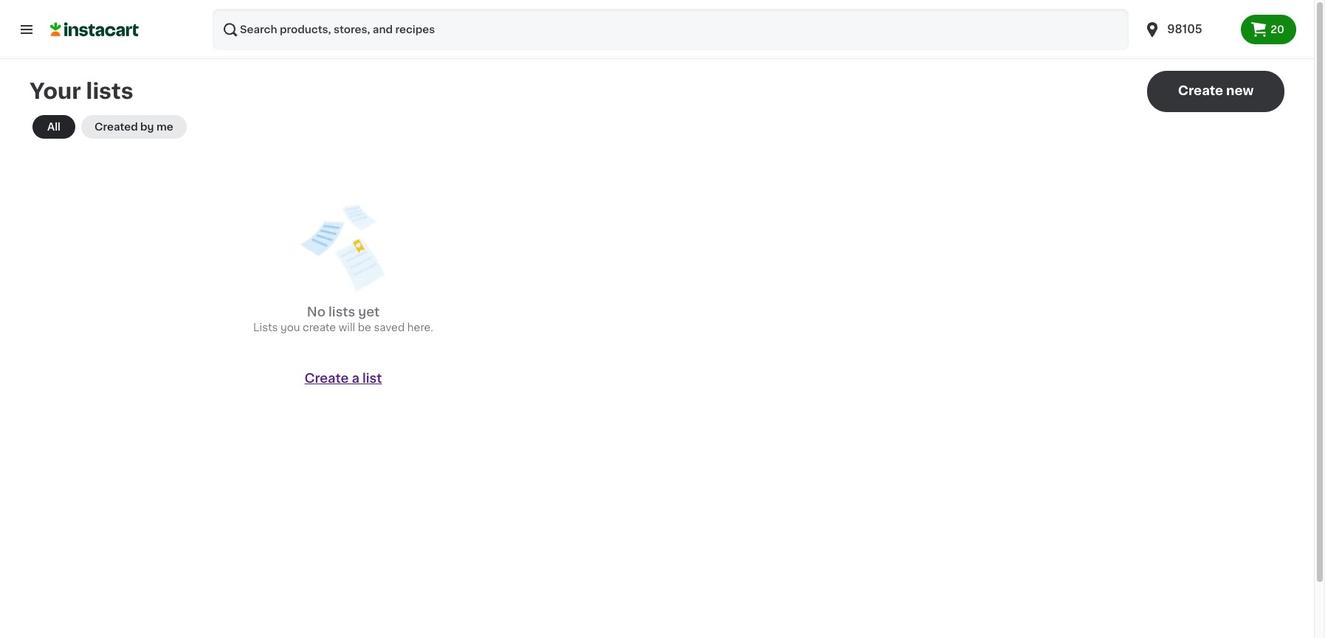 Task type: describe. For each thing, give the bounding box(es) containing it.
no
[[307, 306, 326, 318]]

20 button
[[1241, 15, 1296, 44]]

all
[[47, 122, 61, 132]]

created by me button
[[81, 115, 187, 139]]

no lists yet lists you create will be saved here.
[[253, 306, 433, 333]]

98105
[[1167, 24, 1203, 35]]

created by me
[[95, 122, 173, 132]]

20
[[1271, 24, 1285, 35]]

create for create a list
[[305, 373, 349, 385]]

a
[[352, 373, 359, 385]]

create a list
[[305, 373, 382, 385]]

2 98105 button from the left
[[1144, 9, 1232, 50]]

new
[[1226, 85, 1254, 97]]



Task type: locate. For each thing, give the bounding box(es) containing it.
create
[[303, 323, 336, 333]]

create inside button
[[1178, 85, 1223, 97]]

instacart logo image
[[50, 21, 139, 38]]

yet
[[358, 306, 380, 318]]

create left a
[[305, 373, 349, 385]]

Search field
[[213, 9, 1129, 50]]

here.
[[407, 323, 433, 333]]

lists for no
[[329, 306, 355, 318]]

1 horizontal spatial lists
[[329, 306, 355, 318]]

your
[[30, 80, 81, 102]]

lists up created
[[86, 80, 133, 102]]

1 vertical spatial lists
[[329, 306, 355, 318]]

None search field
[[213, 9, 1129, 50]]

0 vertical spatial lists
[[86, 80, 133, 102]]

0 vertical spatial create
[[1178, 85, 1223, 97]]

by
[[140, 122, 154, 132]]

saved
[[374, 323, 405, 333]]

create new
[[1178, 85, 1254, 97]]

will
[[339, 323, 355, 333]]

0 horizontal spatial create
[[305, 373, 349, 385]]

1 98105 button from the left
[[1135, 9, 1241, 50]]

lists up will
[[329, 306, 355, 318]]

1 horizontal spatial create
[[1178, 85, 1223, 97]]

your lists
[[30, 80, 133, 102]]

me
[[157, 122, 173, 132]]

create new button
[[1147, 71, 1285, 112]]

lists inside no lists yet lists you create will be saved here.
[[329, 306, 355, 318]]

0 horizontal spatial lists
[[86, 80, 133, 102]]

list
[[362, 373, 382, 385]]

be
[[358, 323, 371, 333]]

1 vertical spatial create
[[305, 373, 349, 385]]

create for create new
[[1178, 85, 1223, 97]]

lists
[[253, 323, 278, 333]]

create a list link
[[305, 373, 382, 385]]

lists for your
[[86, 80, 133, 102]]

you
[[281, 323, 300, 333]]

lists
[[86, 80, 133, 102], [329, 306, 355, 318]]

all button
[[32, 115, 75, 139]]

created
[[95, 122, 138, 132]]

98105 button
[[1135, 9, 1241, 50], [1144, 9, 1232, 50]]

create left new
[[1178, 85, 1223, 97]]

create
[[1178, 85, 1223, 97], [305, 373, 349, 385]]



Task type: vqa. For each thing, say whether or not it's contained in the screenshot.
Created by me button at the top of page
yes



